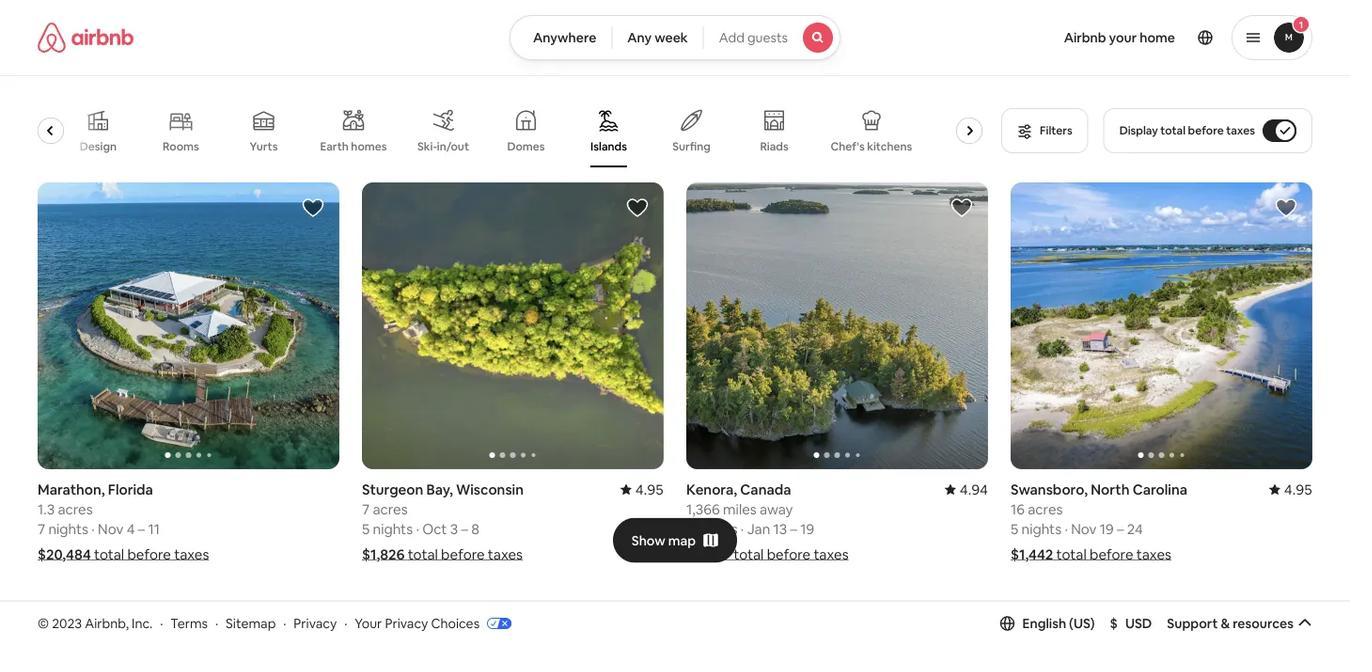 Task type: describe. For each thing, give the bounding box(es) containing it.
add to wishlist: freeport, bahamas image
[[1276, 615, 1298, 638]]

canada
[[741, 480, 792, 499]]

in/out
[[438, 139, 470, 154]]

4
[[127, 520, 135, 538]]

$2,207
[[687, 545, 731, 563]]

airbnb
[[1065, 29, 1107, 46]]

taxes inside button
[[1227, 123, 1256, 138]]

your
[[355, 615, 382, 632]]

· left 'your'
[[344, 615, 348, 632]]

(us)
[[1070, 615, 1096, 632]]

group containing design
[[0, 94, 996, 167]]

© 2023 airbnb, inc. ·
[[38, 615, 163, 632]]

19 inside kenora, canada 1,366 miles away 6 nights · jan 13 – 19 $2,207 total before taxes
[[801, 520, 815, 538]]

kitchens
[[868, 139, 913, 154]]

total for swansboro, north carolina 16 acres 5 nights · nov 19 – 24 $1,442 total before taxes
[[1057, 545, 1087, 563]]

carolina
[[1133, 480, 1188, 499]]

8
[[472, 520, 480, 538]]

north
[[1091, 480, 1130, 499]]

before for kenora, canada 1,366 miles away 6 nights · jan 13 – 19 $2,207 total before taxes
[[767, 545, 811, 563]]

english (us)
[[1023, 615, 1096, 632]]

4.95 out of 5 average rating image for wisconsin
[[621, 480, 664, 499]]

total inside marathon, florida 1.3 acres 7 nights · nov 4 – 11 $20,484 total before taxes
[[94, 545, 124, 563]]

– for 16 acres
[[1118, 520, 1125, 538]]

taxes for kenora, canada 1,366 miles away 6 nights · jan 13 – 19 $2,207 total before taxes
[[814, 545, 849, 563]]

homes
[[352, 139, 388, 154]]

· right inc.
[[160, 615, 163, 632]]

nov inside swansboro, north carolina 16 acres 5 nights · nov 19 – 24 $1,442 total before taxes
[[1072, 520, 1097, 538]]

acres for 7 acres
[[373, 500, 408, 518]]

add guests
[[719, 29, 788, 46]]

map
[[669, 532, 696, 549]]

support & resources
[[1168, 615, 1294, 632]]

home
[[1140, 29, 1176, 46]]

6
[[687, 520, 695, 538]]

inc.
[[132, 615, 153, 632]]

before for sturgeon bay, wisconsin 7 acres 5 nights · oct 3 – 8 $1,826 total before taxes
[[441, 545, 485, 563]]

add guests button
[[703, 15, 841, 60]]

total inside button
[[1161, 123, 1186, 138]]

bay,
[[427, 480, 453, 499]]

any
[[628, 29, 652, 46]]

add to wishlist: sturgeon bay, wisconsin image
[[627, 197, 649, 219]]

away
[[760, 500, 793, 518]]

1.3
[[38, 500, 55, 518]]

display total before taxes
[[1120, 123, 1256, 138]]

privacy link
[[294, 615, 337, 632]]

oct
[[423, 520, 447, 538]]

sitemap link
[[226, 615, 276, 632]]

©
[[38, 615, 49, 632]]

filters
[[1041, 123, 1073, 138]]

19 inside swansboro, north carolina 16 acres 5 nights · nov 19 – 24 $1,442 total before taxes
[[1100, 520, 1114, 538]]

· inside marathon, florida 1.3 acres 7 nights · nov 4 – 11 $20,484 total before taxes
[[92, 520, 95, 538]]

miles
[[724, 500, 757, 518]]

english
[[1023, 615, 1067, 632]]

· inside swansboro, north carolina 16 acres 5 nights · nov 19 – 24 $1,442 total before taxes
[[1065, 520, 1069, 538]]

earth homes
[[321, 139, 388, 154]]

marathon,
[[38, 480, 105, 499]]

13
[[774, 520, 788, 538]]

your privacy choices link
[[355, 615, 512, 633]]

none search field containing anywhere
[[510, 15, 841, 60]]

2023
[[52, 615, 82, 632]]

nights for 16 acres
[[1022, 520, 1062, 538]]

show map button
[[613, 518, 738, 563]]

design
[[80, 139, 117, 154]]

swansboro, north carolina 16 acres 5 nights · nov 19 – 24 $1,442 total before taxes
[[1011, 480, 1188, 563]]

anywhere button
[[510, 15, 613, 60]]

add
[[719, 29, 745, 46]]

– inside marathon, florida 1.3 acres 7 nights · nov 4 – 11 $20,484 total before taxes
[[138, 520, 145, 538]]

earth
[[321, 139, 349, 154]]

domes
[[508, 139, 546, 154]]

kenora, canada 1,366 miles away 6 nights · jan 13 – 19 $2,207 total before taxes
[[687, 480, 849, 563]]

your
[[1110, 29, 1138, 46]]

before for swansboro, north carolina 16 acres 5 nights · nov 19 – 24 $1,442 total before taxes
[[1090, 545, 1134, 563]]

total for kenora, canada 1,366 miles away 6 nights · jan 13 – 19 $2,207 total before taxes
[[734, 545, 764, 563]]

before inside button
[[1189, 123, 1225, 138]]

yurts
[[250, 139, 278, 154]]

terms
[[171, 615, 208, 632]]

nights inside marathon, florida 1.3 acres 7 nights · nov 4 – 11 $20,484 total before taxes
[[48, 520, 88, 538]]

7 inside marathon, florida 1.3 acres 7 nights · nov 4 – 11 $20,484 total before taxes
[[38, 520, 45, 538]]

1 button
[[1232, 15, 1313, 60]]

show
[[632, 532, 666, 549]]

riads
[[761, 139, 789, 154]]

your privacy choices
[[355, 615, 480, 632]]

1
[[1300, 18, 1304, 31]]

add to wishlist: marathon, florida image
[[302, 197, 325, 219]]

filters button
[[1002, 108, 1089, 153]]

sitemap
[[226, 615, 276, 632]]

swansboro,
[[1011, 480, 1088, 499]]

add to wishlist: presque isle, wisconsin image
[[302, 615, 325, 638]]

1 privacy from the left
[[294, 615, 337, 632]]

sturgeon bay, wisconsin 7 acres 5 nights · oct 3 – 8 $1,826 total before taxes
[[362, 480, 524, 563]]

$20,484
[[38, 545, 91, 563]]

anywhere
[[533, 29, 597, 46]]



Task type: vqa. For each thing, say whether or not it's contained in the screenshot.
2nd acres from right
yes



Task type: locate. For each thing, give the bounding box(es) containing it.
nov down north
[[1072, 520, 1097, 538]]

profile element
[[864, 0, 1313, 75]]

total down jan
[[734, 545, 764, 563]]

total inside the sturgeon bay, wisconsin 7 acres 5 nights · oct 3 – 8 $1,826 total before taxes
[[408, 545, 438, 563]]

19 left 24
[[1100, 520, 1114, 538]]

1 horizontal spatial 7
[[362, 500, 370, 518]]

2 nov from the left
[[1072, 520, 1097, 538]]

taxes for sturgeon bay, wisconsin 7 acres 5 nights · oct 3 – 8 $1,826 total before taxes
[[488, 545, 523, 563]]

19 right "13"
[[801, 520, 815, 538]]

1 horizontal spatial 5
[[1011, 520, 1019, 538]]

5 inside the sturgeon bay, wisconsin 7 acres 5 nights · oct 3 – 8 $1,826 total before taxes
[[362, 520, 370, 538]]

taxes inside the sturgeon bay, wisconsin 7 acres 5 nights · oct 3 – 8 $1,826 total before taxes
[[488, 545, 523, 563]]

support & resources button
[[1168, 615, 1313, 632]]

taxes
[[1227, 123, 1256, 138], [174, 545, 209, 563], [488, 545, 523, 563], [814, 545, 849, 563], [1137, 545, 1172, 563]]

7 down 1.3
[[38, 520, 45, 538]]

– inside kenora, canada 1,366 miles away 6 nights · jan 13 – 19 $2,207 total before taxes
[[791, 520, 798, 538]]

acres down swansboro,
[[1029, 500, 1063, 518]]

add to wishlist: swansboro, north carolina image
[[1276, 197, 1298, 219]]

19
[[801, 520, 815, 538], [1100, 520, 1114, 538]]

· down swansboro,
[[1065, 520, 1069, 538]]

0 horizontal spatial 4.95 out of 5 average rating image
[[621, 480, 664, 499]]

7
[[362, 500, 370, 518], [38, 520, 45, 538]]

1 nights from the left
[[48, 520, 88, 538]]

before down 3
[[441, 545, 485, 563]]

1 horizontal spatial acres
[[373, 500, 408, 518]]

before inside the sturgeon bay, wisconsin 7 acres 5 nights · oct 3 – 8 $1,826 total before taxes
[[441, 545, 485, 563]]

7 down sturgeon
[[362, 500, 370, 518]]

–
[[138, 520, 145, 538], [461, 520, 468, 538], [791, 520, 798, 538], [1118, 520, 1125, 538]]

acres inside swansboro, north carolina 16 acres 5 nights · nov 19 – 24 $1,442 total before taxes
[[1029, 500, 1063, 518]]

rooms
[[163, 139, 200, 154]]

before down "13"
[[767, 545, 811, 563]]

4.95 for carolina
[[1285, 480, 1313, 499]]

usd
[[1126, 615, 1153, 632]]

0 horizontal spatial privacy
[[294, 615, 337, 632]]

nights
[[48, 520, 88, 538], [373, 520, 413, 538], [698, 520, 738, 538], [1022, 520, 1062, 538]]

1 horizontal spatial 4.95
[[1285, 480, 1313, 499]]

total inside swansboro, north carolina 16 acres 5 nights · nov 19 – 24 $1,442 total before taxes
[[1057, 545, 1087, 563]]

before down the '11'
[[127, 545, 171, 563]]

nights inside swansboro, north carolina 16 acres 5 nights · nov 19 – 24 $1,442 total before taxes
[[1022, 520, 1062, 538]]

acres down marathon,
[[58, 500, 93, 518]]

guests
[[748, 29, 788, 46]]

nights for 1,366 miles away
[[698, 520, 738, 538]]

nights up $1,826
[[373, 520, 413, 538]]

1 19 from the left
[[801, 520, 815, 538]]

7 inside the sturgeon bay, wisconsin 7 acres 5 nights · oct 3 – 8 $1,826 total before taxes
[[362, 500, 370, 518]]

1 horizontal spatial nov
[[1072, 520, 1097, 538]]

2 privacy from the left
[[385, 615, 428, 632]]

islands
[[591, 139, 628, 154]]

$1,826
[[362, 545, 405, 563]]

0 horizontal spatial 5
[[362, 520, 370, 538]]

airbnb your home
[[1065, 29, 1176, 46]]

sturgeon
[[362, 480, 424, 499]]

surfing
[[673, 139, 712, 154]]

4 nights from the left
[[1022, 520, 1062, 538]]

show map
[[632, 532, 696, 549]]

acres inside the sturgeon bay, wisconsin 7 acres 5 nights · oct 3 – 8 $1,826 total before taxes
[[373, 500, 408, 518]]

1 acres from the left
[[58, 500, 93, 518]]

support
[[1168, 615, 1219, 632]]

nov inside marathon, florida 1.3 acres 7 nights · nov 4 – 11 $20,484 total before taxes
[[98, 520, 124, 538]]

&
[[1222, 615, 1231, 632]]

2 19 from the left
[[1100, 520, 1114, 538]]

total down oct
[[408, 545, 438, 563]]

· inside kenora, canada 1,366 miles away 6 nights · jan 13 – 19 $2,207 total before taxes
[[741, 520, 745, 538]]

1,366
[[687, 500, 720, 518]]

2 5 from the left
[[1011, 520, 1019, 538]]

· right terms link
[[215, 615, 218, 632]]

total
[[1161, 123, 1186, 138], [94, 545, 124, 563], [408, 545, 438, 563], [734, 545, 764, 563], [1057, 545, 1087, 563]]

3 acres from the left
[[1029, 500, 1063, 518]]

5 for 7
[[362, 520, 370, 538]]

2 4.95 out of 5 average rating image from the left
[[1270, 480, 1313, 499]]

0 horizontal spatial 19
[[801, 520, 815, 538]]

11
[[148, 520, 160, 538]]

0 horizontal spatial 4.95
[[636, 480, 664, 499]]

·
[[92, 520, 95, 538], [416, 520, 419, 538], [741, 520, 745, 538], [1065, 520, 1069, 538], [160, 615, 163, 632], [215, 615, 218, 632], [283, 615, 286, 632], [344, 615, 348, 632]]

before down 24
[[1090, 545, 1134, 563]]

airbnb your home link
[[1053, 18, 1187, 57]]

total right display
[[1161, 123, 1186, 138]]

ski-
[[418, 139, 438, 154]]

nights down "1,366"
[[698, 520, 738, 538]]

– left 24
[[1118, 520, 1125, 538]]

$
[[1111, 615, 1119, 632]]

1 vertical spatial 7
[[38, 520, 45, 538]]

display total before taxes button
[[1104, 108, 1313, 153]]

$1,442
[[1011, 545, 1054, 563]]

nights inside kenora, canada 1,366 miles away 6 nights · jan 13 – 19 $2,207 total before taxes
[[698, 520, 738, 538]]

– inside the sturgeon bay, wisconsin 7 acres 5 nights · oct 3 – 8 $1,826 total before taxes
[[461, 520, 468, 538]]

1 5 from the left
[[362, 520, 370, 538]]

None search field
[[510, 15, 841, 60]]

4.94
[[960, 480, 989, 499]]

total inside kenora, canada 1,366 miles away 6 nights · jan 13 – 19 $2,207 total before taxes
[[734, 545, 764, 563]]

3
[[450, 520, 458, 538]]

3 nights from the left
[[698, 520, 738, 538]]

taxes inside kenora, canada 1,366 miles away 6 nights · jan 13 – 19 $2,207 total before taxes
[[814, 545, 849, 563]]

5 inside swansboro, north carolina 16 acres 5 nights · nov 19 – 24 $1,442 total before taxes
[[1011, 520, 1019, 538]]

total right "$20,484"
[[94, 545, 124, 563]]

5 down 16
[[1011, 520, 1019, 538]]

wisconsin
[[456, 480, 524, 499]]

$ usd
[[1111, 615, 1153, 632]]

2 acres from the left
[[373, 500, 408, 518]]

nights inside the sturgeon bay, wisconsin 7 acres 5 nights · oct 3 – 8 $1,826 total before taxes
[[373, 520, 413, 538]]

nights for 7 acres
[[373, 520, 413, 538]]

nov left 4
[[98, 520, 124, 538]]

acres for 16 acres
[[1029, 500, 1063, 518]]

– right "13"
[[791, 520, 798, 538]]

nights up $1,442
[[1022, 520, 1062, 538]]

2 nights from the left
[[373, 520, 413, 538]]

choices
[[431, 615, 480, 632]]

– for 1,366 miles away
[[791, 520, 798, 538]]

terms link
[[171, 615, 208, 632]]

taxes for swansboro, north carolina 16 acres 5 nights · nov 19 – 24 $1,442 total before taxes
[[1137, 545, 1172, 563]]

chef's kitchens
[[832, 139, 913, 154]]

0 horizontal spatial nov
[[98, 520, 124, 538]]

privacy right 'your'
[[385, 615, 428, 632]]

chef's
[[832, 139, 866, 154]]

acres inside marathon, florida 1.3 acres 7 nights · nov 4 – 11 $20,484 total before taxes
[[58, 500, 93, 518]]

· left 4
[[92, 520, 95, 538]]

total for sturgeon bay, wisconsin 7 acres 5 nights · oct 3 – 8 $1,826 total before taxes
[[408, 545, 438, 563]]

add to wishlist: kenora, canada image
[[951, 197, 974, 219]]

2 – from the left
[[461, 520, 468, 538]]

4.95 out of 5 average rating image for carolina
[[1270, 480, 1313, 499]]

1 horizontal spatial 19
[[1100, 520, 1114, 538]]

nov
[[98, 520, 124, 538], [1072, 520, 1097, 538]]

4.94 out of 5 average rating image
[[945, 480, 989, 499]]

16
[[1011, 500, 1025, 518]]

4.95 for wisconsin
[[636, 480, 664, 499]]

taxes inside swansboro, north carolina 16 acres 5 nights · nov 19 – 24 $1,442 total before taxes
[[1137, 545, 1172, 563]]

marathon, florida 1.3 acres 7 nights · nov 4 – 11 $20,484 total before taxes
[[38, 480, 209, 563]]

privacy inside the your privacy choices link
[[385, 615, 428, 632]]

1 4.95 out of 5 average rating image from the left
[[621, 480, 664, 499]]

florida
[[108, 480, 153, 499]]

3 – from the left
[[791, 520, 798, 538]]

ski-in/out
[[418, 139, 470, 154]]

1 – from the left
[[138, 520, 145, 538]]

2 4.95 from the left
[[1285, 480, 1313, 499]]

0 vertical spatial 7
[[362, 500, 370, 518]]

acres down sturgeon
[[373, 500, 408, 518]]

24
[[1128, 520, 1144, 538]]

1 4.95 from the left
[[636, 480, 664, 499]]

– right 4
[[138, 520, 145, 538]]

4.95 out of 5 average rating image
[[621, 480, 664, 499], [1270, 480, 1313, 499]]

before inside swansboro, north carolina 16 acres 5 nights · nov 19 – 24 $1,442 total before taxes
[[1090, 545, 1134, 563]]

1 nov from the left
[[98, 520, 124, 538]]

5 up $1,826
[[362, 520, 370, 538]]

– right 3
[[461, 520, 468, 538]]

0 horizontal spatial acres
[[58, 500, 93, 518]]

– for 7 acres
[[461, 520, 468, 538]]

5 for 16
[[1011, 520, 1019, 538]]

nights up "$20,484"
[[48, 520, 88, 538]]

airbnb,
[[85, 615, 129, 632]]

week
[[655, 29, 688, 46]]

any week
[[628, 29, 688, 46]]

5
[[362, 520, 370, 538], [1011, 520, 1019, 538]]

1 horizontal spatial 4.95 out of 5 average rating image
[[1270, 480, 1313, 499]]

2 horizontal spatial acres
[[1029, 500, 1063, 518]]

new
[[958, 139, 982, 154]]

acres
[[58, 500, 93, 518], [373, 500, 408, 518], [1029, 500, 1063, 518]]

group
[[0, 94, 996, 167], [38, 183, 340, 469], [362, 183, 664, 469], [687, 183, 989, 469], [1011, 183, 1313, 469], [38, 601, 340, 646], [362, 601, 664, 646], [687, 601, 989, 646], [687, 601, 989, 646], [1011, 601, 1313, 646]]

– inside swansboro, north carolina 16 acres 5 nights · nov 19 – 24 $1,442 total before taxes
[[1118, 520, 1125, 538]]

privacy
[[294, 615, 337, 632], [385, 615, 428, 632]]

· left jan
[[741, 520, 745, 538]]

privacy left 'your'
[[294, 615, 337, 632]]

4 – from the left
[[1118, 520, 1125, 538]]

· left oct
[[416, 520, 419, 538]]

english (us) button
[[1001, 615, 1096, 632]]

kenora,
[[687, 480, 738, 499]]

taxes inside marathon, florida 1.3 acres 7 nights · nov 4 – 11 $20,484 total before taxes
[[174, 545, 209, 563]]

1 horizontal spatial privacy
[[385, 615, 428, 632]]

display
[[1120, 123, 1159, 138]]

· left add to wishlist: presque isle, wisconsin icon in the left bottom of the page
[[283, 615, 286, 632]]

resources
[[1233, 615, 1294, 632]]

0 horizontal spatial 7
[[38, 520, 45, 538]]

any week button
[[612, 15, 704, 60]]

total right $1,442
[[1057, 545, 1087, 563]]

before right display
[[1189, 123, 1225, 138]]

before inside marathon, florida 1.3 acres 7 nights · nov 4 – 11 $20,484 total before taxes
[[127, 545, 171, 563]]

· inside the sturgeon bay, wisconsin 7 acres 5 nights · oct 3 – 8 $1,826 total before taxes
[[416, 520, 419, 538]]

jan
[[748, 520, 771, 538]]

before inside kenora, canada 1,366 miles away 6 nights · jan 13 – 19 $2,207 total before taxes
[[767, 545, 811, 563]]



